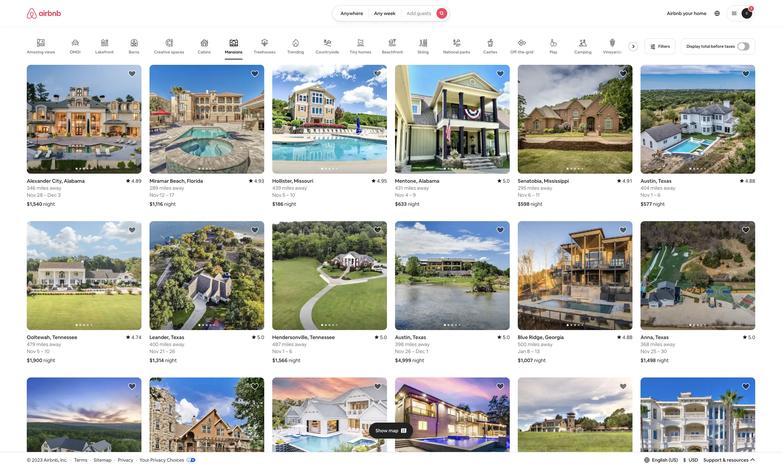 Task type: vqa. For each thing, say whether or not it's contained in the screenshot.
English (US) button
yes



Task type: describe. For each thing, give the bounding box(es) containing it.
– for austin, texas 404 miles away nov 1 – 6 $577 night
[[654, 192, 656, 198]]

amazing views
[[27, 49, 55, 55]]

anywhere
[[340, 10, 363, 16]]

nov for senatobia, mississippi 295 miles away nov 6 – 11 $598 night
[[518, 192, 527, 198]]

miles for hendersonville, tennessee 487 miles away nov 1 – 6 $1,566 night
[[282, 341, 294, 348]]

add
[[407, 10, 416, 16]]

add to wishlist: rosemary beach, florida image
[[374, 383, 382, 391]]

add to wishlist: broken bow, oklahoma image
[[128, 383, 136, 391]]

add to wishlist: senatobia, mississippi image
[[619, 70, 627, 78]]

2 privacy from the left
[[150, 457, 166, 463]]

439
[[272, 185, 281, 191]]

21
[[160, 348, 165, 355]]

airbnb,
[[44, 457, 59, 463]]

hollister, missouri 439 miles away nov 5 – 10 $186 night
[[272, 178, 313, 207]]

night inside 'hendersonville, tennessee 487 miles away nov 1 – 6 $1,566 night'
[[289, 357, 301, 364]]

usd
[[689, 458, 698, 464]]

5.0 for mentone, alabama 431 miles away nov 4 – 9 $633 night
[[503, 178, 510, 184]]

add to wishlist: leander, texas image
[[251, 226, 259, 234]]

add to wishlist: austin, texas image
[[742, 70, 750, 78]]

off-
[[510, 49, 518, 55]]

– for leander, texas 400 miles away nov 21 – 26 $1,314 night
[[166, 348, 168, 355]]

4.74 out of 5 average rating image
[[126, 334, 141, 341]]

4.88 for austin, texas 404 miles away nov 1 – 6 $577 night
[[745, 178, 755, 184]]

city,
[[52, 178, 63, 184]]

map
[[389, 428, 398, 434]]

show map
[[376, 428, 398, 434]]

night inside anna, texas 368 miles away nov 25 – 30 $1,498 night
[[657, 357, 669, 364]]

dec inside austin, texas 398 miles away nov 26 – dec 1 $4,999 night
[[416, 348, 425, 355]]

terms link
[[74, 457, 87, 463]]

terms
[[74, 457, 87, 463]]

4.91 out of 5 average rating image
[[617, 178, 633, 184]]

26 inside austin, texas 398 miles away nov 26 – dec 1 $4,999 night
[[405, 348, 411, 355]]

any
[[374, 10, 383, 16]]

inc.
[[60, 457, 68, 463]]

airbnb
[[667, 10, 682, 16]]

skiing
[[417, 50, 429, 55]]

4.93 out of 5 average rating image
[[249, 178, 264, 184]]

alabama inside alexander city, alabama 346 miles away nov 28 – dec 3 $1,540 night
[[64, 178, 85, 184]]

add guests
[[407, 10, 431, 16]]

500
[[518, 341, 527, 348]]

creative spaces
[[154, 50, 184, 55]]

taxes
[[725, 44, 735, 49]]

camping
[[574, 50, 592, 55]]

– for anna, texas 368 miles away nov 25 – 30 $1,498 night
[[657, 348, 660, 355]]

vineyards
[[603, 50, 622, 55]]

english (us)
[[652, 458, 678, 464]]

alabama inside the "mentone, alabama 431 miles away nov 4 – 9 $633 night"
[[418, 178, 439, 184]]

mansions
[[225, 50, 242, 55]]

add to wishlist: dallas, texas image
[[496, 383, 504, 391]]

tiny homes
[[350, 50, 371, 55]]

night inside austin, texas 404 miles away nov 1 – 6 $577 night
[[653, 201, 665, 207]]

© 2023 airbnb, inc. ·
[[27, 457, 71, 463]]

nov for austin, texas 398 miles away nov 26 – dec 1 $4,999 night
[[395, 348, 404, 355]]

ooltewah, tennessee 479 miles away nov 5 – 10 $1,900 night
[[27, 334, 77, 364]]

$1,540
[[27, 201, 42, 207]]

florida
[[187, 178, 203, 184]]

13
[[535, 348, 540, 355]]

national
[[443, 49, 459, 55]]

(us)
[[669, 458, 678, 464]]

2 · from the left
[[90, 457, 91, 463]]

away for senatobia, mississippi 295 miles away nov 6 – 11 $598 night
[[540, 185, 552, 191]]

views
[[44, 49, 55, 55]]

resources
[[727, 458, 749, 464]]

4.91
[[622, 178, 633, 184]]

texas for leander, texas 400 miles away nov 21 – 26 $1,314 night
[[171, 334, 184, 341]]

$4,999
[[395, 357, 411, 364]]

5 for 479
[[37, 348, 40, 355]]

nov for austin, texas 404 miles away nov 1 – 6 $577 night
[[641, 192, 650, 198]]

parks
[[460, 49, 470, 55]]

3 · from the left
[[114, 457, 115, 463]]

404
[[641, 185, 649, 191]]

any week button
[[368, 5, 401, 21]]

hendersonville,
[[272, 334, 309, 341]]

4.93
[[254, 178, 264, 184]]

6 for austin, texas
[[658, 192, 660, 198]]

georgia
[[545, 334, 564, 341]]

grid
[[526, 49, 533, 55]]

spaces
[[171, 50, 184, 55]]

texas for austin, texas 398 miles away nov 26 – dec 1 $4,999 night
[[413, 334, 426, 341]]

profile element
[[458, 0, 755, 27]]

support
[[704, 458, 722, 464]]

4.89
[[131, 178, 141, 184]]

away inside blue ridge, georgia 500 miles away jan 8 – 13 $1,007 night
[[541, 341, 553, 348]]

add to wishlist: hendersonville, tennessee image
[[374, 226, 382, 234]]

miles for austin, texas 398 miles away nov 26 – dec 1 $4,999 night
[[405, 341, 417, 348]]

5.0 for hendersonville, tennessee 487 miles away nov 1 – 6 $1,566 night
[[380, 334, 387, 341]]

3
[[58, 192, 61, 198]]

miles inside alexander city, alabama 346 miles away nov 28 – dec 3 $1,540 night
[[37, 185, 48, 191]]

your
[[683, 10, 693, 16]]

add to wishlist: santa rosa beach, florida image
[[742, 383, 750, 391]]

5.0 out of 5 average rating image for austin, texas 398 miles away nov 26 – dec 1 $4,999 night
[[497, 334, 510, 341]]

tiny
[[350, 50, 358, 55]]

1 inside dropdown button
[[751, 6, 752, 11]]

miramar beach, florida 289 miles away nov 12 – 17 $1,116 night
[[150, 178, 203, 207]]

mentone,
[[395, 178, 417, 184]]

miramar
[[150, 178, 169, 184]]

homes
[[358, 50, 371, 55]]

none search field containing anywhere
[[332, 5, 450, 21]]

mentone, alabama 431 miles away nov 4 – 9 $633 night
[[395, 178, 439, 207]]

4.88 out of 5 average rating image
[[617, 334, 633, 341]]

$ usd
[[683, 458, 698, 464]]

home
[[694, 10, 706, 16]]

night inside senatobia, mississippi 295 miles away nov 6 – 11 $598 night
[[531, 201, 542, 207]]

1 button
[[727, 5, 755, 21]]

amazing
[[27, 49, 43, 55]]

countryside
[[316, 50, 339, 55]]

$
[[683, 458, 686, 464]]

night inside hollister, missouri 439 miles away nov 5 – 10 $186 night
[[284, 201, 296, 207]]

away inside alexander city, alabama 346 miles away nov 28 – dec 3 $1,540 night
[[50, 185, 61, 191]]

miles for anna, texas 368 miles away nov 25 – 30 $1,498 night
[[650, 341, 662, 348]]

6 for hendersonville, tennessee
[[289, 348, 292, 355]]

add to wishlist: anna, texas image
[[742, 226, 750, 234]]

$1,566
[[272, 357, 288, 364]]

texas for anna, texas 368 miles away nov 25 – 30 $1,498 night
[[655, 334, 669, 341]]

$1,900
[[27, 357, 42, 364]]

nov for hendersonville, tennessee 487 miles away nov 1 – 6 $1,566 night
[[272, 348, 281, 355]]

©
[[27, 457, 31, 463]]

– for mentone, alabama 431 miles away nov 4 – 9 $633 night
[[409, 192, 412, 198]]

add to wishlist: eureka springs, arkansas image
[[251, 383, 259, 391]]

support & resources
[[704, 458, 749, 464]]

25
[[651, 348, 656, 355]]

– for ooltewah, tennessee 479 miles away nov 5 – 10 $1,900 night
[[41, 348, 43, 355]]

austin, for 404
[[641, 178, 657, 184]]

11
[[536, 192, 540, 198]]

add to wishlist: mentone, alabama image
[[496, 70, 504, 78]]

289
[[150, 185, 158, 191]]

tennessee for 479 miles away
[[52, 334, 77, 341]]

night inside leander, texas 400 miles away nov 21 – 26 $1,314 night
[[165, 357, 177, 364]]

any week
[[374, 10, 396, 16]]

4.88 for blue ridge, georgia 500 miles away jan 8 – 13 $1,007 night
[[622, 334, 633, 341]]

your privacy choices
[[140, 457, 184, 463]]

lakefront
[[95, 50, 114, 55]]

leander,
[[150, 334, 170, 341]]

away for ooltewah, tennessee 479 miles away nov 5 – 10 $1,900 night
[[49, 341, 61, 348]]

dec inside alexander city, alabama 346 miles away nov 28 – dec 3 $1,540 night
[[47, 192, 57, 198]]

10 for $186
[[290, 192, 295, 198]]

– for hendersonville, tennessee 487 miles away nov 1 – 6 $1,566 night
[[286, 348, 288, 355]]

nov for ooltewah, tennessee 479 miles away nov 5 – 10 $1,900 night
[[27, 348, 36, 355]]

treehouses
[[254, 50, 276, 55]]

play
[[550, 50, 557, 55]]



Task type: locate. For each thing, give the bounding box(es) containing it.
night inside austin, texas 398 miles away nov 26 – dec 1 $4,999 night
[[412, 357, 424, 364]]

night
[[43, 201, 55, 207], [164, 201, 176, 207], [284, 201, 296, 207], [408, 201, 420, 207], [531, 201, 542, 207], [653, 201, 665, 207], [43, 357, 55, 364], [165, 357, 177, 364], [289, 357, 301, 364], [412, 357, 424, 364], [534, 357, 546, 364], [657, 357, 669, 364]]

9
[[413, 192, 416, 198]]

0 vertical spatial dec
[[47, 192, 57, 198]]

nov for leander, texas 400 miles away nov 21 – 26 $1,314 night
[[150, 348, 159, 355]]

away down ooltewah,
[[49, 341, 61, 348]]

miles right 398 at the right bottom of page
[[405, 341, 417, 348]]

&
[[723, 458, 726, 464]]

4.74
[[131, 334, 141, 341]]

austin, inside austin, texas 404 miles away nov 1 – 6 $577 night
[[641, 178, 657, 184]]

5.0 for leander, texas 400 miles away nov 21 – 26 $1,314 night
[[257, 334, 264, 341]]

miles inside anna, texas 368 miles away nov 25 – 30 $1,498 night
[[650, 341, 662, 348]]

miles inside senatobia, mississippi 295 miles away nov 6 – 11 $598 night
[[527, 185, 539, 191]]

night inside "miramar beach, florida 289 miles away nov 12 – 17 $1,116 night"
[[164, 201, 176, 207]]

display
[[687, 44, 700, 49]]

1 horizontal spatial 26
[[405, 348, 411, 355]]

398
[[395, 341, 404, 348]]

away inside leander, texas 400 miles away nov 21 – 26 $1,314 night
[[173, 341, 184, 348]]

miles up 21
[[160, 341, 172, 348]]

away for mentone, alabama 431 miles away nov 4 – 9 $633 night
[[417, 185, 429, 191]]

1 vertical spatial 5
[[37, 348, 40, 355]]

nov down 289
[[150, 192, 159, 198]]

mississippi
[[544, 178, 569, 184]]

austin, texas 398 miles away nov 26 – dec 1 $4,999 night
[[395, 334, 430, 364]]

400
[[150, 341, 158, 348]]

miles inside the "mentone, alabama 431 miles away nov 4 – 9 $633 night"
[[404, 185, 416, 191]]

english
[[652, 458, 668, 464]]

austin, inside austin, texas 398 miles away nov 26 – dec 1 $4,999 night
[[395, 334, 412, 341]]

away for leander, texas 400 miles away nov 21 – 26 $1,314 night
[[173, 341, 184, 348]]

1 · from the left
[[70, 457, 71, 463]]

alexander
[[27, 178, 51, 184]]

austin, up '404'
[[641, 178, 657, 184]]

– for senatobia, mississippi 295 miles away nov 6 – 11 $598 night
[[532, 192, 535, 198]]

1 privacy from the left
[[118, 457, 133, 463]]

tennessee inside 'hendersonville, tennessee 487 miles away nov 1 – 6 $1,566 night'
[[310, 334, 335, 341]]

2 alabama from the left
[[418, 178, 439, 184]]

beachfront
[[382, 50, 403, 55]]

senatobia,
[[518, 178, 543, 184]]

nov inside 'hendersonville, tennessee 487 miles away nov 1 – 6 $1,566 night'
[[272, 348, 281, 355]]

5.0 for austin, texas 398 miles away nov 26 – dec 1 $4,999 night
[[503, 334, 510, 341]]

night right $186 at the top of the page
[[284, 201, 296, 207]]

away inside anna, texas 368 miles away nov 25 – 30 $1,498 night
[[663, 341, 675, 348]]

privacy left 'your'
[[118, 457, 133, 463]]

5.0 out of 5 average rating image for leander, texas 400 miles away nov 21 – 26 $1,314 night
[[252, 334, 264, 341]]

miles inside austin, texas 404 miles away nov 1 – 6 $577 night
[[650, 185, 662, 191]]

0 horizontal spatial 5.0 out of 5 average rating image
[[375, 334, 387, 341]]

6 inside 'hendersonville, tennessee 487 miles away nov 1 – 6 $1,566 night'
[[289, 348, 292, 355]]

346
[[27, 185, 35, 191]]

·
[[70, 457, 71, 463], [90, 457, 91, 463], [114, 457, 115, 463], [136, 457, 137, 463]]

6 inside senatobia, mississippi 295 miles away nov 6 – 11 $598 night
[[528, 192, 531, 198]]

5 inside "ooltewah, tennessee 479 miles away nov 5 – 10 $1,900 night"
[[37, 348, 40, 355]]

away inside austin, texas 398 miles away nov 26 – dec 1 $4,999 night
[[418, 341, 430, 348]]

1 horizontal spatial 5.0 out of 5 average rating image
[[497, 178, 510, 184]]

8
[[527, 348, 530, 355]]

1 tennessee from the left
[[52, 334, 77, 341]]

add to wishlist: ooltewah, tennessee image
[[128, 226, 136, 234]]

– inside hollister, missouri 439 miles away nov 5 – 10 $186 night
[[286, 192, 289, 198]]

0 horizontal spatial 5
[[37, 348, 40, 355]]

nov inside alexander city, alabama 346 miles away nov 28 – dec 3 $1,540 night
[[27, 192, 36, 198]]

295
[[518, 185, 526, 191]]

10 inside hollister, missouri 439 miles away nov 5 – 10 $186 night
[[290, 192, 295, 198]]

– inside austin, texas 404 miles away nov 1 – 6 $577 night
[[654, 192, 656, 198]]

· left 'your'
[[136, 457, 137, 463]]

texas inside leander, texas 400 miles away nov 21 – 26 $1,314 night
[[171, 334, 184, 341]]

nov down 479 on the bottom left
[[27, 348, 36, 355]]

2 5.0 out of 5 average rating image from the left
[[497, 334, 510, 341]]

away for anna, texas 368 miles away nov 25 – 30 $1,498 night
[[663, 341, 675, 348]]

anna, texas 368 miles away nov 25 – 30 $1,498 night
[[641, 334, 675, 364]]

miles down ridge,
[[528, 341, 540, 348]]

austin,
[[641, 178, 657, 184], [395, 334, 412, 341]]

nov inside "miramar beach, florida 289 miles away nov 12 – 17 $1,116 night"
[[150, 192, 159, 198]]

4.95
[[377, 178, 387, 184]]

1 horizontal spatial 4.88
[[745, 178, 755, 184]]

miles for senatobia, mississippi 295 miles away nov 6 – 11 $598 night
[[527, 185, 539, 191]]

5.0 out of 5 average rating image for anna, texas 368 miles away nov 25 – 30 $1,498 night
[[743, 334, 755, 341]]

away down mentone, in the right top of the page
[[417, 185, 429, 191]]

night right $4,999
[[412, 357, 424, 364]]

ooltewah,
[[27, 334, 51, 341]]

miles down senatobia,
[[527, 185, 539, 191]]

0 horizontal spatial 4.88
[[622, 334, 633, 341]]

5.0 out of 5 average rating image left senatobia,
[[497, 178, 510, 184]]

10 for $1,900
[[44, 348, 50, 355]]

miles down the hendersonville,
[[282, 341, 294, 348]]

miles inside blue ridge, georgia 500 miles away jan 8 – 13 $1,007 night
[[528, 341, 540, 348]]

5.0 out of 5 average rating image
[[375, 334, 387, 341], [497, 334, 510, 341], [743, 334, 755, 341]]

away inside 'hendersonville, tennessee 487 miles away nov 1 – 6 $1,566 night'
[[295, 341, 307, 348]]

0 horizontal spatial 26
[[169, 348, 175, 355]]

0 vertical spatial 5.0 out of 5 average rating image
[[497, 178, 510, 184]]

night right the "$1,540"
[[43, 201, 55, 207]]

– inside anna, texas 368 miles away nov 25 – 30 $1,498 night
[[657, 348, 660, 355]]

– inside senatobia, mississippi 295 miles away nov 6 – 11 $598 night
[[532, 192, 535, 198]]

2 horizontal spatial 6
[[658, 192, 660, 198]]

away for hollister, missouri 439 miles away nov 5 – 10 $186 night
[[295, 185, 307, 191]]

17
[[169, 192, 174, 198]]

6 inside austin, texas 404 miles away nov 1 – 6 $577 night
[[658, 192, 660, 198]]

0 vertical spatial austin,
[[641, 178, 657, 184]]

0 horizontal spatial 5.0 out of 5 average rating image
[[252, 334, 264, 341]]

2023
[[32, 457, 43, 463]]

terms · sitemap · privacy ·
[[74, 457, 137, 463]]

privacy right 'your'
[[150, 457, 166, 463]]

4.95 out of 5 average rating image
[[372, 178, 387, 184]]

away right 400
[[173, 341, 184, 348]]

5.0 out of 5 average rating image left the hendersonville,
[[252, 334, 264, 341]]

– inside leander, texas 400 miles away nov 21 – 26 $1,314 night
[[166, 348, 168, 355]]

austin, up 398 at the right bottom of page
[[395, 334, 412, 341]]

miles up 12
[[159, 185, 171, 191]]

miles up 25
[[650, 341, 662, 348]]

senatobia, mississippi 295 miles away nov 6 – 11 $598 night
[[518, 178, 569, 207]]

miles inside 'hendersonville, tennessee 487 miles away nov 1 – 6 $1,566 night'
[[282, 341, 294, 348]]

$1,314
[[150, 357, 164, 364]]

miles inside austin, texas 398 miles away nov 26 – dec 1 $4,999 night
[[405, 341, 417, 348]]

nov inside leander, texas 400 miles away nov 21 – 26 $1,314 night
[[150, 348, 159, 355]]

away right '404'
[[664, 185, 675, 191]]

miles down ooltewah,
[[36, 341, 48, 348]]

jan
[[518, 348, 526, 355]]

away for austin, texas 404 miles away nov 1 – 6 $577 night
[[664, 185, 675, 191]]

0 vertical spatial 4.88
[[745, 178, 755, 184]]

barns
[[129, 50, 139, 55]]

away inside "ooltewah, tennessee 479 miles away nov 5 – 10 $1,900 night"
[[49, 341, 61, 348]]

nov down 398 at the right bottom of page
[[395, 348, 404, 355]]

away inside hollister, missouri 439 miles away nov 5 – 10 $186 night
[[295, 185, 307, 191]]

–
[[44, 192, 46, 198], [166, 192, 168, 198], [286, 192, 289, 198], [409, 192, 412, 198], [532, 192, 535, 198], [654, 192, 656, 198], [41, 348, 43, 355], [166, 348, 168, 355], [286, 348, 288, 355], [412, 348, 415, 355], [531, 348, 534, 355], [657, 348, 660, 355]]

week
[[384, 10, 396, 16]]

5.0 out of 5 average rating image for mentone, alabama 431 miles away nov 4 – 9 $633 night
[[497, 178, 510, 184]]

the-
[[518, 49, 526, 55]]

austin, for 398
[[395, 334, 412, 341]]

nov down the '295' at the right top of page
[[518, 192, 527, 198]]

– for austin, texas 398 miles away nov 26 – dec 1 $4,999 night
[[412, 348, 415, 355]]

night inside alexander city, alabama 346 miles away nov 28 – dec 3 $1,540 night
[[43, 201, 55, 207]]

28
[[37, 192, 43, 198]]

add to wishlist: blue ridge, georgia image
[[619, 226, 627, 234]]

away inside senatobia, mississippi 295 miles away nov 6 – 11 $598 night
[[540, 185, 552, 191]]

$577
[[641, 201, 652, 207]]

miles up 4
[[404, 185, 416, 191]]

away right 398 at the right bottom of page
[[418, 341, 430, 348]]

1 inside austin, texas 398 miles away nov 26 – dec 1 $4,999 night
[[426, 348, 428, 355]]

5 for 439
[[282, 192, 285, 198]]

– inside austin, texas 398 miles away nov 26 – dec 1 $4,999 night
[[412, 348, 415, 355]]

1 inside austin, texas 404 miles away nov 1 – 6 $577 night
[[651, 192, 653, 198]]

beach,
[[170, 178, 186, 184]]

487
[[272, 341, 281, 348]]

0 horizontal spatial alabama
[[64, 178, 85, 184]]

· right inc.
[[70, 457, 71, 463]]

1 vertical spatial 4.88
[[622, 334, 633, 341]]

$1,007
[[518, 357, 533, 364]]

4.88 out of 5 average rating image
[[740, 178, 755, 184]]

away down mississippi on the top
[[540, 185, 552, 191]]

3 5.0 out of 5 average rating image from the left
[[743, 334, 755, 341]]

night inside the "mentone, alabama 431 miles away nov 4 – 9 $633 night"
[[408, 201, 420, 207]]

10 down "hollister,"
[[290, 192, 295, 198]]

night down the 9
[[408, 201, 420, 207]]

4.89 out of 5 average rating image
[[126, 178, 141, 184]]

nov for hollister, missouri 439 miles away nov 5 – 10 $186 night
[[272, 192, 281, 198]]

creative
[[154, 50, 170, 55]]

5.0 out of 5 average rating image
[[497, 178, 510, 184], [252, 334, 264, 341]]

5.0 for anna, texas 368 miles away nov 25 – 30 $1,498 night
[[748, 334, 755, 341]]

alabama right 'city,'
[[64, 178, 85, 184]]

away down georgia
[[541, 341, 553, 348]]

1 26 from the left
[[169, 348, 175, 355]]

0 horizontal spatial austin,
[[395, 334, 412, 341]]

26 up $4,999
[[405, 348, 411, 355]]

night inside blue ridge, georgia 500 miles away jan 8 – 13 $1,007 night
[[534, 357, 546, 364]]

texas
[[658, 178, 672, 184], [171, 334, 184, 341], [413, 334, 426, 341], [655, 334, 669, 341]]

0 vertical spatial 10
[[290, 192, 295, 198]]

nov down "368"
[[641, 348, 650, 355]]

add guests button
[[401, 5, 450, 21]]

None search field
[[332, 5, 450, 21]]

guests
[[417, 10, 431, 16]]

nov for mentone, alabama 431 miles away nov 4 – 9 $633 night
[[395, 192, 404, 198]]

night down 17
[[164, 201, 176, 207]]

1 horizontal spatial 5
[[282, 192, 285, 198]]

$598
[[518, 201, 530, 207]]

show
[[376, 428, 388, 434]]

away down the hendersonville,
[[295, 341, 307, 348]]

1 horizontal spatial 5.0 out of 5 average rating image
[[497, 334, 510, 341]]

· right the terms
[[90, 457, 91, 463]]

missouri
[[294, 178, 313, 184]]

1 horizontal spatial 6
[[528, 192, 531, 198]]

1 vertical spatial austin,
[[395, 334, 412, 341]]

2 26 from the left
[[405, 348, 411, 355]]

anywhere button
[[332, 5, 369, 21]]

5.0 out of 5 average rating image for hendersonville, tennessee 487 miles away nov 1 – 6 $1,566 night
[[375, 334, 387, 341]]

hollister,
[[272, 178, 293, 184]]

group
[[27, 33, 641, 60], [27, 65, 141, 174], [150, 65, 264, 174], [272, 65, 387, 174], [395, 65, 510, 174], [518, 65, 633, 174], [641, 65, 755, 174], [27, 221, 141, 330], [150, 221, 264, 330], [272, 221, 387, 330], [395, 221, 510, 330], [518, 221, 633, 330], [641, 221, 755, 330], [27, 378, 141, 469], [150, 378, 264, 469], [272, 378, 387, 469], [395, 378, 510, 469], [518, 378, 633, 469], [641, 378, 755, 469]]

english (us) button
[[644, 458, 678, 464]]

nov inside hollister, missouri 439 miles away nov 5 – 10 $186 night
[[272, 192, 281, 198]]

add to wishlist: brenham, texas image
[[619, 383, 627, 391]]

10 inside "ooltewah, tennessee 479 miles away nov 5 – 10 $1,900 night"
[[44, 348, 50, 355]]

1 5.0 out of 5 average rating image from the left
[[375, 334, 387, 341]]

· left privacy link
[[114, 457, 115, 463]]

choices
[[167, 457, 184, 463]]

your
[[140, 457, 149, 463]]

night inside "ooltewah, tennessee 479 miles away nov 5 – 10 $1,900 night"
[[43, 357, 55, 364]]

6
[[528, 192, 531, 198], [658, 192, 660, 198], [289, 348, 292, 355]]

30
[[661, 348, 667, 355]]

nov down 400
[[150, 348, 159, 355]]

tennessee for 487 miles away
[[310, 334, 335, 341]]

1 alabama from the left
[[64, 178, 85, 184]]

miles up 28
[[37, 185, 48, 191]]

26 right 21
[[169, 348, 175, 355]]

0 horizontal spatial privacy
[[118, 457, 133, 463]]

filters
[[658, 44, 670, 49]]

1 vertical spatial 10
[[44, 348, 50, 355]]

away up 30
[[663, 341, 675, 348]]

texas inside anna, texas 368 miles away nov 25 – 30 $1,498 night
[[655, 334, 669, 341]]

tennessee right the hendersonville,
[[310, 334, 335, 341]]

– inside alexander city, alabama 346 miles away nov 28 – dec 3 $1,540 night
[[44, 192, 46, 198]]

miles for austin, texas 404 miles away nov 1 – 6 $577 night
[[650, 185, 662, 191]]

add to wishlist: hollister, missouri image
[[374, 70, 382, 78]]

nov down 487 on the bottom of page
[[272, 348, 281, 355]]

ridge,
[[529, 334, 544, 341]]

0 horizontal spatial 6
[[289, 348, 292, 355]]

privacy link
[[118, 457, 133, 463]]

1 horizontal spatial dec
[[416, 348, 425, 355]]

– inside the "mentone, alabama 431 miles away nov 4 – 9 $633 night"
[[409, 192, 412, 198]]

nov down 346
[[27, 192, 36, 198]]

anna,
[[641, 334, 654, 341]]

– inside "ooltewah, tennessee 479 miles away nov 5 – 10 $1,900 night"
[[41, 348, 43, 355]]

night right $1,566
[[289, 357, 301, 364]]

hendersonville, tennessee 487 miles away nov 1 – 6 $1,566 night
[[272, 334, 335, 364]]

miles down "hollister,"
[[282, 185, 294, 191]]

1 vertical spatial 5.0 out of 5 average rating image
[[252, 334, 264, 341]]

nov down 431
[[395, 192, 404, 198]]

add to wishlist: miramar beach, florida image
[[251, 70, 259, 78]]

5 up $1,900
[[37, 348, 40, 355]]

5
[[282, 192, 285, 198], [37, 348, 40, 355]]

nov inside anna, texas 368 miles away nov 25 – 30 $1,498 night
[[641, 348, 650, 355]]

miles for leander, texas 400 miles away nov 21 – 26 $1,314 night
[[160, 341, 172, 348]]

nov inside austin, texas 398 miles away nov 26 – dec 1 $4,999 night
[[395, 348, 404, 355]]

1 vertical spatial dec
[[416, 348, 425, 355]]

away down beach, in the top of the page
[[172, 185, 184, 191]]

nov inside senatobia, mississippi 295 miles away nov 6 – 11 $598 night
[[518, 192, 527, 198]]

miles for ooltewah, tennessee 479 miles away nov 5 – 10 $1,900 night
[[36, 341, 48, 348]]

away
[[50, 185, 61, 191], [172, 185, 184, 191], [295, 185, 307, 191], [417, 185, 429, 191], [540, 185, 552, 191], [664, 185, 675, 191], [49, 341, 61, 348], [173, 341, 184, 348], [295, 341, 307, 348], [418, 341, 430, 348], [541, 341, 553, 348], [663, 341, 675, 348]]

night right $577
[[653, 201, 665, 207]]

away inside "miramar beach, florida 289 miles away nov 12 – 17 $1,116 night"
[[172, 185, 184, 191]]

total
[[701, 44, 710, 49]]

texas inside austin, texas 404 miles away nov 1 – 6 $577 night
[[658, 178, 672, 184]]

tennessee right ooltewah,
[[52, 334, 77, 341]]

4 · from the left
[[136, 457, 137, 463]]

479
[[27, 341, 35, 348]]

5 inside hollister, missouri 439 miles away nov 5 – 10 $186 night
[[282, 192, 285, 198]]

miles inside "ooltewah, tennessee 479 miles away nov 5 – 10 $1,900 night"
[[36, 341, 48, 348]]

nov inside "ooltewah, tennessee 479 miles away nov 5 – 10 $1,900 night"
[[27, 348, 36, 355]]

1 horizontal spatial tennessee
[[310, 334, 335, 341]]

add to wishlist: alexander city, alabama image
[[128, 70, 136, 78]]

nov inside austin, texas 404 miles away nov 1 – 6 $577 night
[[641, 192, 650, 198]]

nov down 439 on the left top
[[272, 192, 281, 198]]

– inside blue ridge, georgia 500 miles away jan 8 – 13 $1,007 night
[[531, 348, 534, 355]]

add to wishlist: austin, texas image
[[496, 226, 504, 234]]

1 horizontal spatial privacy
[[150, 457, 166, 463]]

0 horizontal spatial tennessee
[[52, 334, 77, 341]]

nov inside the "mentone, alabama 431 miles away nov 4 – 9 $633 night"
[[395, 192, 404, 198]]

dec
[[47, 192, 57, 198], [416, 348, 425, 355]]

– inside "miramar beach, florida 289 miles away nov 12 – 17 $1,116 night"
[[166, 192, 168, 198]]

away inside the "mentone, alabama 431 miles away nov 4 – 9 $633 night"
[[417, 185, 429, 191]]

texas for austin, texas 404 miles away nov 1 – 6 $577 night
[[658, 178, 672, 184]]

5 up $186 at the top of the page
[[282, 192, 285, 198]]

1 horizontal spatial alabama
[[418, 178, 439, 184]]

away down 'city,'
[[50, 185, 61, 191]]

night down 30
[[657, 357, 669, 364]]

$186
[[272, 201, 283, 207]]

– for hollister, missouri 439 miles away nov 5 – 10 $186 night
[[286, 192, 289, 198]]

night right $1,314
[[165, 357, 177, 364]]

away inside austin, texas 404 miles away nov 1 – 6 $577 night
[[664, 185, 675, 191]]

4.88
[[745, 178, 755, 184], [622, 334, 633, 341]]

0 vertical spatial 5
[[282, 192, 285, 198]]

nov down '404'
[[641, 192, 650, 198]]

night down 11
[[531, 201, 542, 207]]

group containing amazing views
[[27, 33, 641, 60]]

26 inside leander, texas 400 miles away nov 21 – 26 $1,314 night
[[169, 348, 175, 355]]

0 horizontal spatial dec
[[47, 192, 57, 198]]

miles inside "miramar beach, florida 289 miles away nov 12 – 17 $1,116 night"
[[159, 185, 171, 191]]

away down the missouri on the top left
[[295, 185, 307, 191]]

miles for mentone, alabama 431 miles away nov 4 – 9 $633 night
[[404, 185, 416, 191]]

nov for anna, texas 368 miles away nov 25 – 30 $1,498 night
[[641, 348, 650, 355]]

2 tennessee from the left
[[310, 334, 335, 341]]

miles for hollister, missouri 439 miles away nov 5 – 10 $186 night
[[282, 185, 294, 191]]

sitemap link
[[94, 457, 112, 463]]

away for hendersonville, tennessee 487 miles away nov 1 – 6 $1,566 night
[[295, 341, 307, 348]]

miles right '404'
[[650, 185, 662, 191]]

night right $1,900
[[43, 357, 55, 364]]

away for austin, texas 398 miles away nov 26 – dec 1 $4,999 night
[[418, 341, 430, 348]]

– inside 'hendersonville, tennessee 487 miles away nov 1 – 6 $1,566 night'
[[286, 348, 288, 355]]

0 horizontal spatial 10
[[44, 348, 50, 355]]

10 down ooltewah,
[[44, 348, 50, 355]]

your privacy choices link
[[140, 457, 195, 464]]

alabama right mentone, in the right top of the page
[[418, 178, 439, 184]]

texas inside austin, texas 398 miles away nov 26 – dec 1 $4,999 night
[[413, 334, 426, 341]]

castles
[[483, 50, 497, 55]]

support & resources button
[[704, 458, 755, 464]]

tennessee inside "ooltewah, tennessee 479 miles away nov 5 – 10 $1,900 night"
[[52, 334, 77, 341]]

1 horizontal spatial austin,
[[641, 178, 657, 184]]

2 horizontal spatial 5.0 out of 5 average rating image
[[743, 334, 755, 341]]

miles inside leander, texas 400 miles away nov 21 – 26 $1,314 night
[[160, 341, 172, 348]]

before
[[711, 44, 724, 49]]

miles inside hollister, missouri 439 miles away nov 5 – 10 $186 night
[[282, 185, 294, 191]]

omg!
[[70, 50, 81, 55]]

1 horizontal spatial 10
[[290, 192, 295, 198]]

10
[[290, 192, 295, 198], [44, 348, 50, 355]]

1 inside 'hendersonville, tennessee 487 miles away nov 1 – 6 $1,566 night'
[[282, 348, 285, 355]]

night down 13
[[534, 357, 546, 364]]



